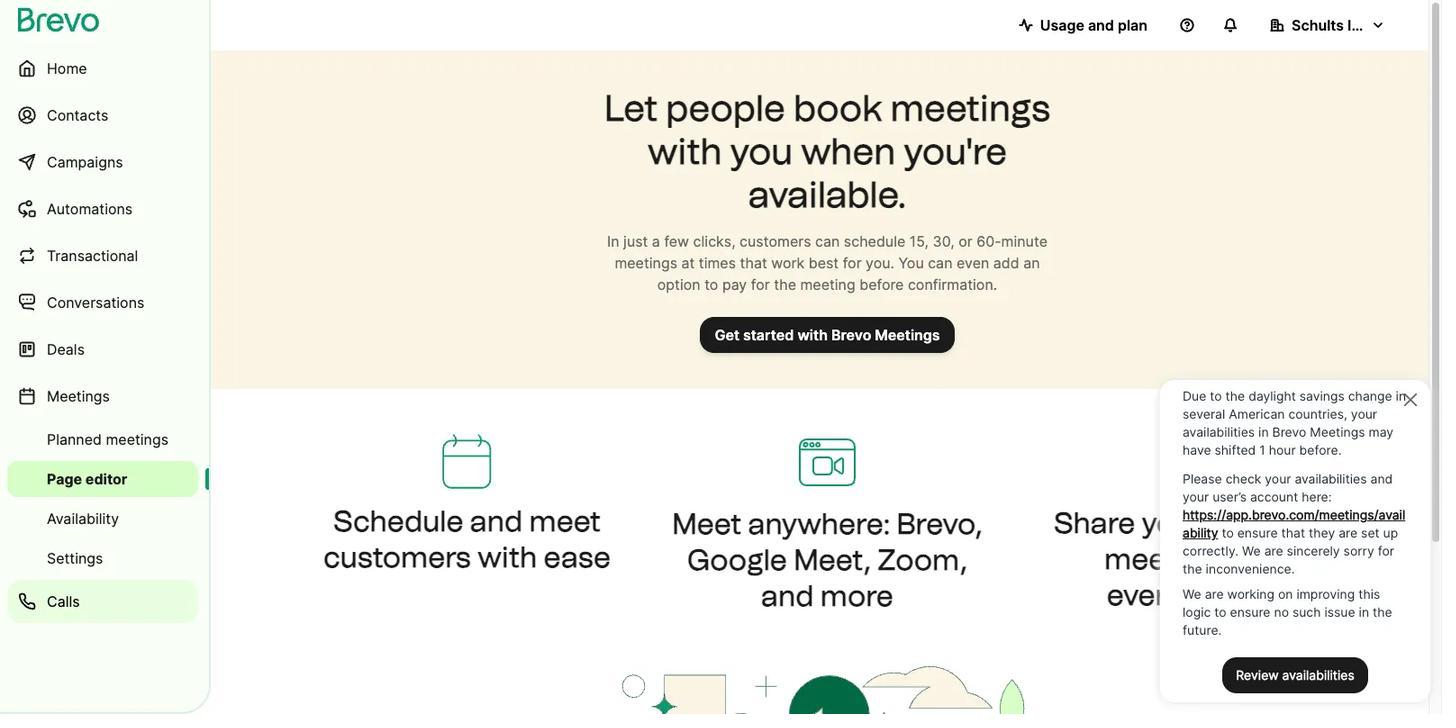 Task type: vqa. For each thing, say whether or not it's contained in the screenshot.
Let people book meetings with you when you're available. with
yes



Task type: describe. For each thing, give the bounding box(es) containing it.
zoom,
[[878, 543, 968, 577]]

inc
[[1348, 16, 1369, 34]]

to
[[705, 276, 718, 294]]

get started with brevo meetings
[[715, 326, 940, 344]]

confirmation.
[[908, 276, 997, 294]]

schults inc button
[[1256, 7, 1400, 43]]

even
[[957, 254, 989, 272]]

link
[[1224, 542, 1271, 577]]

availability
[[47, 510, 119, 528]]

15,
[[910, 232, 929, 250]]

conversations link
[[7, 281, 198, 324]]

customers inside in just a few clicks, customers can schedule 15, 30, or 60-minute meetings at times that work best for you. you can even add an option to pay for the meeting before confirmation.
[[740, 232, 811, 250]]

1 horizontal spatial can
[[928, 254, 953, 272]]

settings
[[47, 550, 103, 568]]

calls
[[47, 593, 80, 611]]

available.
[[749, 173, 906, 216]]

1 vertical spatial for
[[751, 276, 770, 294]]

an
[[1024, 254, 1040, 272]]

page editor link
[[7, 461, 198, 497]]

planned meetings link
[[7, 422, 198, 458]]

availability link
[[7, 501, 198, 537]]

schedule and meet customers with ease
[[323, 504, 611, 574]]

conversations
[[47, 294, 144, 312]]

brevo
[[832, 326, 872, 344]]

the
[[774, 276, 796, 294]]

campaigns link
[[7, 141, 198, 184]]

clicks,
[[693, 232, 736, 250]]

before
[[860, 276, 904, 294]]

meetings inside button
[[875, 326, 940, 344]]

your
[[1142, 506, 1204, 541]]

and inside meet anywhere: brevo, google meet, zoom, and more
[[761, 579, 814, 614]]

planned
[[47, 431, 102, 449]]

0 vertical spatial for
[[843, 254, 862, 272]]

let
[[604, 86, 658, 130]]

pay
[[722, 276, 747, 294]]

plan
[[1118, 16, 1148, 34]]

google
[[687, 543, 787, 577]]

automations
[[47, 200, 133, 218]]

deals link
[[7, 328, 198, 371]]

editor
[[85, 470, 127, 488]]

times
[[699, 254, 736, 272]]

work
[[771, 254, 805, 272]]

customers inside schedule and meet customers with ease
[[323, 540, 471, 574]]

get
[[715, 326, 740, 344]]

60-
[[977, 232, 1001, 250]]

add
[[994, 254, 1020, 272]]

deals
[[47, 341, 85, 359]]

meeting inside in just a few clicks, customers can schedule 15, 30, or 60-minute meetings at times that work best for you. you can even add an option to pay for the meeting before confirmation.
[[800, 276, 856, 294]]

with inside button
[[798, 326, 828, 344]]

transactional
[[47, 247, 138, 265]]

transactional link
[[7, 234, 198, 277]]

page editor
[[47, 470, 127, 488]]

usage and plan
[[1040, 16, 1148, 34]]

meetings inside 'planned meetings' link
[[106, 431, 169, 449]]

usage and plan button
[[1004, 7, 1162, 43]]

schedule
[[333, 504, 464, 538]]

meetings inside in just a few clicks, customers can schedule 15, 30, or 60-minute meetings at times that work best for you. you can even add an option to pay for the meeting before confirmation.
[[615, 254, 677, 272]]

meeting inside share your book-a- meeting link everywhere
[[1105, 542, 1217, 577]]

contacts
[[47, 106, 108, 124]]

people
[[666, 86, 785, 130]]

usage
[[1040, 16, 1085, 34]]

contacts link
[[7, 94, 198, 137]]

best
[[809, 254, 839, 272]]

a
[[652, 232, 660, 250]]

more
[[821, 579, 894, 614]]

with for schedule and meet customers with ease
[[478, 540, 537, 574]]

home link
[[7, 47, 198, 90]]

when
[[801, 130, 896, 173]]

or
[[959, 232, 973, 250]]



Task type: locate. For each thing, give the bounding box(es) containing it.
1 vertical spatial can
[[928, 254, 953, 272]]

and down meet,
[[761, 579, 814, 614]]

meet anywhere: brevo, google meet, zoom, and more
[[672, 507, 983, 614]]

1 vertical spatial with
[[798, 326, 828, 344]]

meetings up planned
[[47, 387, 110, 405]]

campaigns
[[47, 153, 123, 171]]

meet
[[529, 504, 601, 538]]

and left "plan"
[[1088, 16, 1114, 34]]

2 horizontal spatial and
[[1088, 16, 1114, 34]]

with left you
[[648, 130, 722, 173]]

get started with brevo meetings button
[[700, 317, 955, 353]]

2 horizontal spatial with
[[798, 326, 828, 344]]

settings link
[[7, 541, 198, 577]]

meeting down best
[[800, 276, 856, 294]]

1 horizontal spatial with
[[648, 130, 722, 173]]

2 horizontal spatial meetings
[[890, 86, 1051, 130]]

with
[[648, 130, 722, 173], [798, 326, 828, 344], [478, 540, 537, 574]]

meet,
[[794, 543, 871, 577]]

0 horizontal spatial can
[[815, 232, 840, 250]]

in just a few clicks, customers can schedule 15, 30, or 60-minute meetings at times that work best for you. you can even add an option to pay for the meeting before confirmation.
[[607, 232, 1048, 294]]

brevo,
[[897, 507, 983, 541]]

share
[[1054, 506, 1135, 541]]

meet
[[672, 507, 742, 541]]

2 vertical spatial meetings
[[106, 431, 169, 449]]

0 vertical spatial with
[[648, 130, 722, 173]]

for down that
[[751, 276, 770, 294]]

and
[[1088, 16, 1114, 34], [470, 504, 523, 538], [761, 579, 814, 614]]

you.
[[866, 254, 895, 272]]

2 vertical spatial with
[[478, 540, 537, 574]]

meetings
[[875, 326, 940, 344], [47, 387, 110, 405]]

ease
[[544, 540, 611, 574]]

you
[[899, 254, 924, 272]]

option
[[657, 276, 701, 294]]

calls link
[[7, 580, 198, 623]]

started
[[743, 326, 794, 344]]

0 vertical spatial meeting
[[800, 276, 856, 294]]

minute
[[1001, 232, 1048, 250]]

0 horizontal spatial meetings
[[106, 431, 169, 449]]

in
[[607, 232, 619, 250]]

1 vertical spatial meetings
[[47, 387, 110, 405]]

0 vertical spatial customers
[[740, 232, 811, 250]]

0 horizontal spatial meeting
[[800, 276, 856, 294]]

just
[[623, 232, 648, 250]]

everywhere
[[1107, 578, 1269, 613]]

planned meetings
[[47, 431, 169, 449]]

meetings right brevo
[[875, 326, 940, 344]]

1 horizontal spatial customers
[[740, 232, 811, 250]]

share your book-a- meeting link everywhere
[[1054, 506, 1322, 613]]

can
[[815, 232, 840, 250], [928, 254, 953, 272]]

can up best
[[815, 232, 840, 250]]

anywhere:
[[748, 507, 890, 541]]

30,
[[933, 232, 955, 250]]

a-
[[1293, 506, 1322, 541]]

0 horizontal spatial customers
[[323, 540, 471, 574]]

meeting down the your
[[1105, 542, 1217, 577]]

with for let people book meetings with you when you're available.
[[648, 130, 722, 173]]

page
[[47, 470, 82, 488]]

1 vertical spatial meeting
[[1105, 542, 1217, 577]]

with inside let people book meetings with you when you're available.
[[648, 130, 722, 173]]

1 horizontal spatial meetings
[[875, 326, 940, 344]]

with left brevo
[[798, 326, 828, 344]]

2 vertical spatial and
[[761, 579, 814, 614]]

1 vertical spatial and
[[470, 504, 523, 538]]

schults inc
[[1292, 16, 1369, 34]]

with inside schedule and meet customers with ease
[[478, 540, 537, 574]]

and for schedule
[[470, 504, 523, 538]]

few
[[664, 232, 689, 250]]

book-
[[1210, 506, 1293, 541]]

for left you.
[[843, 254, 862, 272]]

meetings inside let people book meetings with you when you're available.
[[890, 86, 1051, 130]]

can down 30,
[[928, 254, 953, 272]]

you're
[[904, 130, 1007, 173]]

customers
[[740, 232, 811, 250], [323, 540, 471, 574]]

meeting
[[800, 276, 856, 294], [1105, 542, 1217, 577]]

0 vertical spatial meetings
[[875, 326, 940, 344]]

at
[[682, 254, 695, 272]]

and inside usage and plan button
[[1088, 16, 1114, 34]]

with down 'meet'
[[478, 540, 537, 574]]

home
[[47, 59, 87, 77]]

1 horizontal spatial and
[[761, 579, 814, 614]]

and inside schedule and meet customers with ease
[[470, 504, 523, 538]]

that
[[740, 254, 767, 272]]

schults
[[1292, 16, 1344, 34]]

and left 'meet'
[[470, 504, 523, 538]]

customers up work
[[740, 232, 811, 250]]

0 vertical spatial can
[[815, 232, 840, 250]]

you
[[730, 130, 793, 173]]

book
[[794, 86, 882, 130]]

0 horizontal spatial for
[[751, 276, 770, 294]]

1 horizontal spatial meetings
[[615, 254, 677, 272]]

schedule
[[844, 232, 906, 250]]

0 vertical spatial and
[[1088, 16, 1114, 34]]

meetings link
[[7, 375, 198, 418]]

1 vertical spatial meetings
[[615, 254, 677, 272]]

0 vertical spatial meetings
[[890, 86, 1051, 130]]

0 horizontal spatial meetings
[[47, 387, 110, 405]]

and for usage
[[1088, 16, 1114, 34]]

1 vertical spatial customers
[[323, 540, 471, 574]]

0 horizontal spatial with
[[478, 540, 537, 574]]

automations link
[[7, 187, 198, 231]]

0 horizontal spatial and
[[470, 504, 523, 538]]

customers down schedule
[[323, 540, 471, 574]]

for
[[843, 254, 862, 272], [751, 276, 770, 294]]

meetings
[[890, 86, 1051, 130], [615, 254, 677, 272], [106, 431, 169, 449]]

let people book meetings with you when you're available.
[[604, 86, 1051, 216]]

1 horizontal spatial for
[[843, 254, 862, 272]]

1 horizontal spatial meeting
[[1105, 542, 1217, 577]]



